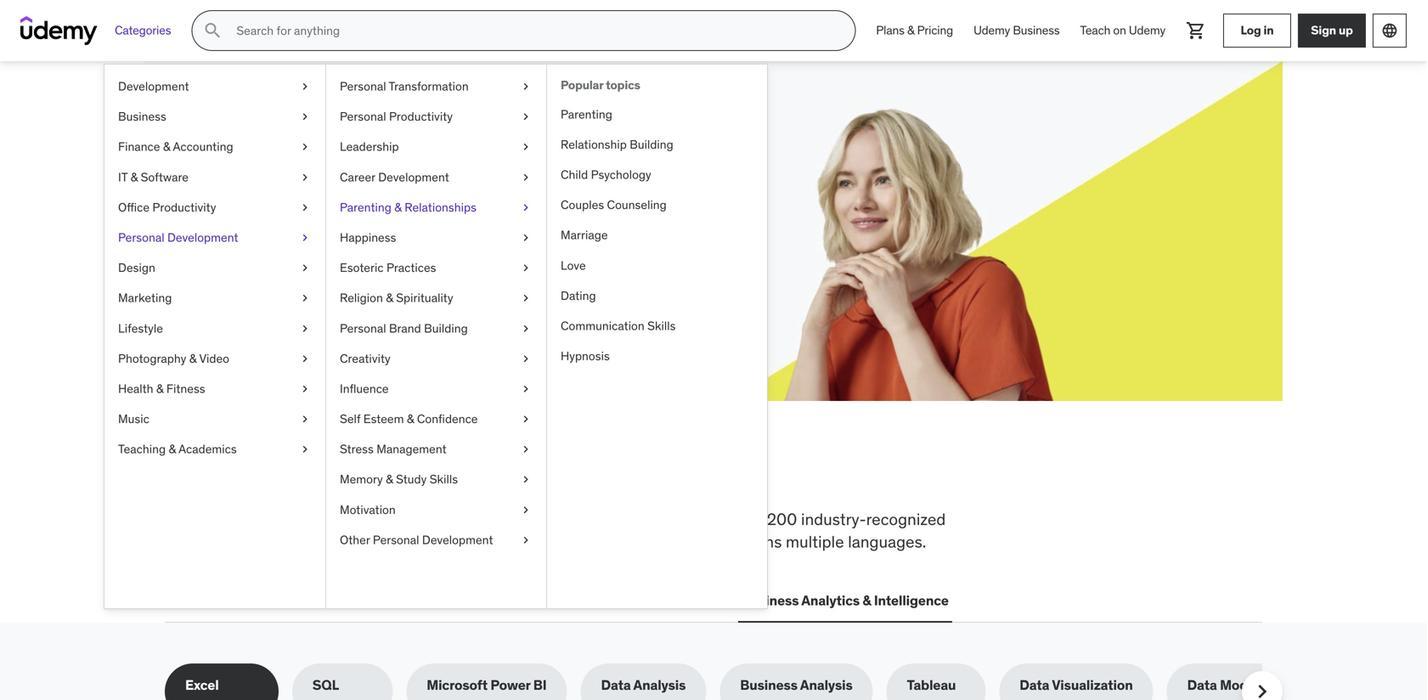 Task type: vqa. For each thing, say whether or not it's contained in the screenshot.
'DURATION'
no



Task type: describe. For each thing, give the bounding box(es) containing it.
business analysis
[[740, 676, 853, 694]]

skills inside parenting & relationships element
[[648, 318, 676, 333]]

teach on udemy
[[1080, 23, 1166, 38]]

analytics
[[801, 592, 860, 609]]

and
[[709, 531, 735, 552]]

brand
[[389, 321, 421, 336]]

stress
[[340, 441, 374, 457]]

love link
[[547, 250, 767, 281]]

Search for anything text field
[[233, 16, 835, 45]]

the
[[221, 453, 275, 497]]

& for health & fitness
[[156, 381, 164, 396]]

submit search image
[[202, 20, 223, 41]]

xsmall image for development
[[298, 78, 312, 95]]

spirituality
[[396, 290, 453, 306]]

finance & accounting link
[[104, 132, 325, 162]]

professional
[[518, 531, 606, 552]]

science
[[549, 592, 600, 609]]

on
[[1113, 23, 1126, 38]]

happiness
[[340, 230, 396, 245]]

data for data visualization
[[1020, 676, 1050, 694]]

xsmall image for finance & accounting
[[298, 139, 312, 155]]

productivity for office productivity
[[152, 200, 216, 215]]

data visualization
[[1020, 676, 1133, 694]]

influence
[[340, 381, 389, 396]]

finance
[[118, 139, 160, 154]]

xsmall image for personal brand building
[[519, 320, 533, 337]]

2 udemy from the left
[[1129, 23, 1166, 38]]

memory & study skills
[[340, 472, 458, 487]]

tableau
[[907, 676, 956, 694]]

expand
[[226, 177, 272, 195]]

teaching
[[118, 441, 166, 457]]

& for teaching & academics
[[169, 441, 176, 457]]

love
[[561, 258, 586, 273]]

a
[[390, 177, 398, 195]]

analysis for data analysis
[[633, 676, 686, 694]]

log in link
[[1223, 14, 1291, 48]]

business for business analytics & intelligence
[[741, 592, 799, 609]]

career
[[340, 169, 375, 185]]

xsmall image for photography & video
[[298, 350, 312, 367]]

development for personal development
[[167, 230, 238, 245]]

covering
[[165, 509, 229, 529]]

music link
[[104, 404, 325, 434]]

business link
[[104, 102, 325, 132]]

multiple
[[786, 531, 844, 552]]

software
[[141, 169, 189, 185]]

udemy image
[[20, 16, 98, 45]]

xsmall image for stress management
[[519, 441, 533, 458]]

personal for personal development
[[118, 230, 164, 245]]

xsmall image for self esteem & confidence
[[519, 411, 533, 427]]

& for religion & spirituality
[[386, 290, 393, 306]]

self
[[340, 411, 361, 427]]

xsmall image for office productivity
[[298, 199, 312, 216]]

plans & pricing link
[[866, 10, 963, 51]]

sign
[[1311, 23, 1336, 38]]

data for data science
[[517, 592, 547, 609]]

child psychology link
[[547, 160, 767, 190]]

health & fitness link
[[104, 374, 325, 404]]

xsmall image for personal productivity
[[519, 108, 533, 125]]

all the skills you need in one place
[[165, 453, 730, 497]]

health
[[118, 381, 153, 396]]

covering critical workplace skills to technical topics, including prep content for over 200 industry-recognized certifications, our catalog supports well-rounded professional development and spans multiple languages.
[[165, 509, 946, 552]]

web development
[[168, 592, 285, 609]]

xsmall image for memory & study skills
[[519, 471, 533, 488]]

development for web development
[[200, 592, 285, 609]]

visualization
[[1052, 676, 1133, 694]]

analysis for business analysis
[[800, 676, 853, 694]]

log
[[1241, 23, 1261, 38]]

bi
[[533, 676, 547, 694]]

religion & spirituality
[[340, 290, 453, 306]]

choose a language image
[[1381, 22, 1398, 39]]

self esteem & confidence
[[340, 411, 478, 427]]

communication for communication
[[620, 592, 721, 609]]

topics,
[[491, 509, 539, 529]]

religion
[[340, 290, 383, 306]]

xsmall image for business
[[298, 108, 312, 125]]

sign up link
[[1298, 14, 1366, 48]]

data modeling
[[1187, 676, 1280, 694]]

xsmall image for influence
[[519, 381, 533, 397]]

xsmall image for religion & spirituality
[[519, 290, 533, 306]]

child psychology
[[561, 167, 651, 182]]

dating link
[[547, 281, 767, 311]]

memory & study skills link
[[326, 464, 546, 495]]

course.
[[401, 177, 445, 195]]

creativity
[[340, 351, 391, 366]]

potential
[[304, 177, 358, 195]]

parenting link
[[547, 99, 767, 129]]

parenting for parenting & relationships
[[340, 200, 392, 215]]

leadership for leadership link
[[340, 139, 399, 154]]

certifications
[[319, 592, 406, 609]]

stress management link
[[326, 434, 546, 464]]

dating
[[561, 288, 596, 303]]

finance & accounting
[[118, 139, 233, 154]]

& inside business analytics & intelligence "button"
[[863, 592, 871, 609]]

industry-
[[801, 509, 866, 529]]

web
[[168, 592, 197, 609]]

couples counseling link
[[547, 190, 767, 220]]

for inside skills for your future expand your potential with a course. starting at just $12.99 through dec 15.
[[307, 135, 347, 170]]

xsmall image for creativity
[[519, 350, 533, 367]]

content
[[649, 509, 705, 529]]

& for memory & study skills
[[386, 472, 393, 487]]

xsmall image for happiness
[[519, 229, 533, 246]]

building inside "link"
[[630, 137, 674, 152]]

business analytics & intelligence
[[741, 592, 949, 609]]

1 vertical spatial your
[[275, 177, 301, 195]]

music
[[118, 411, 149, 427]]

supports
[[351, 531, 415, 552]]

you
[[380, 453, 440, 497]]

business for business analysis
[[740, 676, 798, 694]]

shopping cart with 0 items image
[[1186, 20, 1206, 41]]

career development link
[[326, 162, 546, 192]]

microsoft power bi
[[427, 676, 547, 694]]

next image
[[1249, 678, 1276, 700]]

personal development link
[[104, 223, 325, 253]]

xsmall image for it & software
[[298, 169, 312, 186]]

xsmall image for personal development
[[298, 229, 312, 246]]

15.
[[349, 196, 365, 214]]

plans
[[876, 23, 905, 38]]

productivity for personal productivity
[[389, 109, 453, 124]]



Task type: locate. For each thing, give the bounding box(es) containing it.
personal down the personal transformation
[[340, 109, 386, 124]]

it for it certifications
[[305, 592, 317, 609]]

photography
[[118, 351, 186, 366]]

building down parenting link
[[630, 137, 674, 152]]

2 horizontal spatial skills
[[648, 318, 676, 333]]

& for photography & video
[[189, 351, 197, 366]]

at
[[501, 177, 513, 195]]

0 vertical spatial for
[[307, 135, 347, 170]]

xsmall image inside personal development link
[[298, 229, 312, 246]]

xsmall image inside it & software "link"
[[298, 169, 312, 186]]

esoteric practices
[[340, 260, 436, 275]]

1 vertical spatial building
[[424, 321, 468, 336]]

1 vertical spatial in
[[535, 453, 568, 497]]

1 vertical spatial it
[[305, 592, 317, 609]]

xsmall image for leadership
[[519, 139, 533, 155]]

xsmall image for motivation
[[519, 502, 533, 518]]

skills inside covering critical workplace skills to technical topics, including prep content for over 200 industry-recognized certifications, our catalog supports well-rounded professional development and spans multiple languages.
[[364, 509, 400, 529]]

communication button
[[617, 580, 725, 621]]

xsmall image for health & fitness
[[298, 381, 312, 397]]

1 analysis from the left
[[633, 676, 686, 694]]

leadership up career at the top left of the page
[[340, 139, 399, 154]]

spans
[[739, 531, 782, 552]]

& inside teaching & academics link
[[169, 441, 176, 457]]

health & fitness
[[118, 381, 205, 396]]

data science button
[[513, 580, 603, 621]]

development inside button
[[200, 592, 285, 609]]

200
[[767, 509, 797, 529]]

& right the teaching
[[169, 441, 176, 457]]

development for career development
[[378, 169, 449, 185]]

languages.
[[848, 531, 926, 552]]

xsmall image for career development
[[519, 169, 533, 186]]

1 vertical spatial communication
[[620, 592, 721, 609]]

xsmall image inside the self esteem & confidence link
[[519, 411, 533, 427]]

1 vertical spatial for
[[709, 509, 729, 529]]

&
[[907, 23, 914, 38], [163, 139, 170, 154], [130, 169, 138, 185], [394, 200, 402, 215], [386, 290, 393, 306], [189, 351, 197, 366], [156, 381, 164, 396], [407, 411, 414, 427], [169, 441, 176, 457], [386, 472, 393, 487], [863, 592, 871, 609]]

xsmall image for personal transformation
[[519, 78, 533, 95]]

well-
[[419, 531, 454, 552]]

personal
[[340, 79, 386, 94], [340, 109, 386, 124], [118, 230, 164, 245], [340, 321, 386, 336], [373, 532, 419, 547]]

1 horizontal spatial parenting
[[561, 106, 612, 122]]

analysis
[[633, 676, 686, 694], [800, 676, 853, 694]]

xsmall image for design
[[298, 260, 312, 276]]

communication inside parenting & relationships element
[[561, 318, 645, 333]]

log in
[[1241, 23, 1274, 38]]

0 horizontal spatial productivity
[[152, 200, 216, 215]]

xsmall image inside creativity link
[[519, 350, 533, 367]]

xsmall image inside religion & spirituality link
[[519, 290, 533, 306]]

communication for communication skills
[[561, 318, 645, 333]]

xsmall image inside development link
[[298, 78, 312, 95]]

& inside parenting & relationships 'link'
[[394, 200, 402, 215]]

lifestyle
[[118, 321, 163, 336]]

place
[[642, 453, 730, 497]]

office productivity link
[[104, 192, 325, 223]]

data for data modeling
[[1187, 676, 1217, 694]]

business inside 'link'
[[118, 109, 166, 124]]

xsmall image
[[519, 139, 533, 155], [519, 169, 533, 186], [298, 199, 312, 216], [519, 199, 533, 216], [519, 229, 533, 246], [519, 260, 533, 276], [298, 290, 312, 306], [519, 290, 533, 306], [298, 320, 312, 337], [519, 320, 533, 337], [298, 350, 312, 367], [519, 350, 533, 367], [519, 411, 533, 427], [519, 471, 533, 488], [519, 502, 533, 518], [519, 532, 533, 548]]

xsmall image inside career development link
[[519, 169, 533, 186]]

& inside finance & accounting link
[[163, 139, 170, 154]]

other
[[340, 532, 370, 547]]

0 vertical spatial skills
[[282, 453, 373, 497]]

& right plans
[[907, 23, 914, 38]]

xsmall image inside 'memory & study skills' link
[[519, 471, 533, 488]]

0 horizontal spatial udemy
[[974, 23, 1010, 38]]

microsoft
[[427, 676, 488, 694]]

xsmall image inside personal transformation link
[[519, 78, 533, 95]]

1 vertical spatial productivity
[[152, 200, 216, 215]]

skills inside skills for your future expand your potential with a course. starting at just $12.99 through dec 15.
[[226, 135, 302, 170]]

business inside topic filters element
[[740, 676, 798, 694]]

in
[[1264, 23, 1274, 38], [535, 453, 568, 497]]

& inside photography & video "link"
[[189, 351, 197, 366]]

workplace
[[286, 509, 360, 529]]

communication down development
[[620, 592, 721, 609]]

personal productivity
[[340, 109, 453, 124]]

& inside the plans & pricing link
[[907, 23, 914, 38]]

relationship building link
[[547, 129, 767, 160]]

accounting
[[173, 139, 233, 154]]

parenting inside 'link'
[[340, 200, 392, 215]]

personal for personal brand building
[[340, 321, 386, 336]]

esoteric
[[340, 260, 384, 275]]

xsmall image inside 'stress management' link
[[519, 441, 533, 458]]

parenting down with
[[340, 200, 392, 215]]

relationship building
[[561, 137, 674, 152]]

data inside button
[[517, 592, 547, 609]]

0 horizontal spatial parenting
[[340, 200, 392, 215]]

xsmall image inside music link
[[298, 411, 312, 427]]

hypnosis
[[561, 348, 610, 364]]

xsmall image for marketing
[[298, 290, 312, 306]]

leadership inside "button"
[[426, 592, 496, 609]]

religion & spirituality link
[[326, 283, 546, 313]]

& down a
[[394, 200, 402, 215]]

productivity up the "personal development"
[[152, 200, 216, 215]]

leadership for leadership "button"
[[426, 592, 496, 609]]

rounded
[[454, 531, 514, 552]]

& right health
[[156, 381, 164, 396]]

it up office
[[118, 169, 128, 185]]

1 horizontal spatial analysis
[[800, 676, 853, 694]]

including
[[543, 509, 608, 529]]

0 vertical spatial it
[[118, 169, 128, 185]]

xsmall image for teaching & academics
[[298, 441, 312, 458]]

skills up workplace
[[282, 453, 373, 497]]

teaching & academics link
[[104, 434, 325, 464]]

udemy right on
[[1129, 23, 1166, 38]]

one
[[574, 453, 635, 497]]

udemy
[[974, 23, 1010, 38], [1129, 23, 1166, 38]]

xsmall image for esoteric practices
[[519, 260, 533, 276]]

0 horizontal spatial leadership
[[340, 139, 399, 154]]

topic filters element
[[165, 664, 1300, 700]]

0 vertical spatial building
[[630, 137, 674, 152]]

udemy right the pricing
[[974, 23, 1010, 38]]

it inside it & software "link"
[[118, 169, 128, 185]]

0 horizontal spatial it
[[118, 169, 128, 185]]

& inside the self esteem & confidence link
[[407, 411, 414, 427]]

leadership link
[[326, 132, 546, 162]]

xsmall image for music
[[298, 411, 312, 427]]

for inside covering critical workplace skills to technical topics, including prep content for over 200 industry-recognized certifications, our catalog supports well-rounded professional development and spans multiple languages.
[[709, 509, 729, 529]]

xsmall image inside personal brand building link
[[519, 320, 533, 337]]

& for it & software
[[130, 169, 138, 185]]

development right web
[[200, 592, 285, 609]]

academics
[[179, 441, 237, 457]]

& up office
[[130, 169, 138, 185]]

in right log
[[1264, 23, 1274, 38]]

xsmall image inside marketing link
[[298, 290, 312, 306]]

xsmall image inside parenting & relationships 'link'
[[519, 199, 533, 216]]

xsmall image inside finance & accounting link
[[298, 139, 312, 155]]

personal up personal productivity
[[340, 79, 386, 94]]

& right religion
[[386, 290, 393, 306]]

xsmall image inside esoteric practices link
[[519, 260, 533, 276]]

technical
[[422, 509, 487, 529]]

communication up hypnosis
[[561, 318, 645, 333]]

intelligence
[[874, 592, 949, 609]]

& inside religion & spirituality link
[[386, 290, 393, 306]]

1 udemy from the left
[[974, 23, 1010, 38]]

1 vertical spatial parenting
[[340, 200, 392, 215]]

xsmall image inside 'personal productivity' 'link'
[[519, 108, 533, 125]]

leadership down rounded
[[426, 592, 496, 609]]

modeling
[[1220, 676, 1280, 694]]

it left certifications
[[305, 592, 317, 609]]

just
[[516, 177, 538, 195]]

1 horizontal spatial skills
[[430, 472, 458, 487]]

data right bi
[[601, 676, 631, 694]]

parenting down popular
[[561, 106, 612, 122]]

data left modeling at the right bottom of page
[[1187, 676, 1217, 694]]

it
[[118, 169, 128, 185], [305, 592, 317, 609]]

development
[[118, 79, 189, 94], [378, 169, 449, 185], [167, 230, 238, 245], [422, 532, 493, 547], [200, 592, 285, 609]]

0 vertical spatial communication
[[561, 318, 645, 333]]

xsmall image inside teaching & academics link
[[298, 441, 312, 458]]

1 vertical spatial skills
[[364, 509, 400, 529]]

1 horizontal spatial productivity
[[389, 109, 453, 124]]

esoteric practices link
[[326, 253, 546, 283]]

skills up expand at the top left of the page
[[226, 135, 302, 170]]

1 horizontal spatial it
[[305, 592, 317, 609]]

xsmall image inside influence link
[[519, 381, 533, 397]]

& left video
[[189, 351, 197, 366]]

xsmall image for parenting & relationships
[[519, 199, 533, 216]]

0 horizontal spatial your
[[275, 177, 301, 195]]

0 horizontal spatial skills
[[226, 135, 302, 170]]

happiness link
[[326, 223, 546, 253]]

productivity inside 'link'
[[389, 109, 453, 124]]

& for plans & pricing
[[907, 23, 914, 38]]

in up including
[[535, 453, 568, 497]]

personal up design
[[118, 230, 164, 245]]

plans & pricing
[[876, 23, 953, 38]]

& for parenting & relationships
[[394, 200, 402, 215]]

communication inside 'button'
[[620, 592, 721, 609]]

management
[[377, 441, 447, 457]]

1 horizontal spatial for
[[709, 509, 729, 529]]

xsmall image inside office productivity link
[[298, 199, 312, 216]]

skills up supports
[[364, 509, 400, 529]]

office
[[118, 200, 150, 215]]

1 horizontal spatial your
[[352, 135, 414, 170]]

0 horizontal spatial in
[[535, 453, 568, 497]]

power
[[491, 676, 530, 694]]

0 vertical spatial your
[[352, 135, 414, 170]]

business for business
[[118, 109, 166, 124]]

stress management
[[340, 441, 447, 457]]

categories
[[115, 23, 171, 38]]

1 horizontal spatial leadership
[[426, 592, 496, 609]]

& left study
[[386, 472, 393, 487]]

xsmall image
[[298, 78, 312, 95], [519, 78, 533, 95], [298, 108, 312, 125], [519, 108, 533, 125], [298, 139, 312, 155], [298, 169, 312, 186], [298, 229, 312, 246], [298, 260, 312, 276], [298, 381, 312, 397], [519, 381, 533, 397], [298, 411, 312, 427], [298, 441, 312, 458], [519, 441, 533, 458]]

it inside it certifications button
[[305, 592, 317, 609]]

design link
[[104, 253, 325, 283]]

0 vertical spatial leadership
[[340, 139, 399, 154]]

teach
[[1080, 23, 1111, 38]]

personal inside 'link'
[[340, 109, 386, 124]]

1 horizontal spatial building
[[630, 137, 674, 152]]

& inside health & fitness link
[[156, 381, 164, 396]]

xsmall image inside business 'link'
[[298, 108, 312, 125]]

0 vertical spatial productivity
[[389, 109, 453, 124]]

personal down religion
[[340, 321, 386, 336]]

it for it & software
[[118, 169, 128, 185]]

development down office productivity link
[[167, 230, 238, 245]]

0 vertical spatial in
[[1264, 23, 1274, 38]]

1 vertical spatial skills
[[648, 318, 676, 333]]

skills down 'stress management' link
[[430, 472, 458, 487]]

& right esteem
[[407, 411, 414, 427]]

motivation
[[340, 502, 396, 517]]

xsmall image inside the happiness link
[[519, 229, 533, 246]]

udemy business
[[974, 23, 1060, 38]]

1 horizontal spatial in
[[1264, 23, 1274, 38]]

xsmall image inside the design link
[[298, 260, 312, 276]]

creativity link
[[326, 344, 546, 374]]

personal brand building link
[[326, 313, 546, 344]]

data left visualization on the bottom right
[[1020, 676, 1050, 694]]

0 vertical spatial skills
[[226, 135, 302, 170]]

xsmall image inside lifestyle link
[[298, 320, 312, 337]]

development down categories dropdown button
[[118, 79, 189, 94]]

certifications,
[[165, 531, 263, 552]]

excel
[[185, 676, 219, 694]]

xsmall image for other personal development
[[519, 532, 533, 548]]

for up and
[[709, 509, 729, 529]]

couples counseling
[[561, 197, 667, 212]]

design
[[118, 260, 155, 275]]

& right the analytics
[[863, 592, 871, 609]]

personal for personal transformation
[[340, 79, 386, 94]]

productivity down transformation
[[389, 109, 453, 124]]

0 vertical spatial parenting
[[561, 106, 612, 122]]

up
[[1339, 23, 1353, 38]]

for up potential
[[307, 135, 347, 170]]

office productivity
[[118, 200, 216, 215]]

confidence
[[417, 411, 478, 427]]

data left science
[[517, 592, 547, 609]]

development up parenting & relationships
[[378, 169, 449, 185]]

your
[[352, 135, 414, 170], [275, 177, 301, 195]]

development down the technical
[[422, 532, 493, 547]]

parenting for parenting
[[561, 106, 612, 122]]

it & software
[[118, 169, 189, 185]]

video
[[199, 351, 229, 366]]

0 horizontal spatial analysis
[[633, 676, 686, 694]]

0 horizontal spatial for
[[307, 135, 347, 170]]

data for data analysis
[[601, 676, 631, 694]]

1 horizontal spatial udemy
[[1129, 23, 1166, 38]]

your up through at the left
[[275, 177, 301, 195]]

xsmall image inside photography & video "link"
[[298, 350, 312, 367]]

building down religion & spirituality link
[[424, 321, 468, 336]]

xsmall image for lifestyle
[[298, 320, 312, 337]]

relationships
[[405, 200, 477, 215]]

transformation
[[389, 79, 469, 94]]

xsmall image inside health & fitness link
[[298, 381, 312, 397]]

for
[[307, 135, 347, 170], [709, 509, 729, 529]]

critical
[[233, 509, 282, 529]]

xsmall image inside the motivation link
[[519, 502, 533, 518]]

need
[[447, 453, 529, 497]]

in inside "link"
[[1264, 23, 1274, 38]]

& right finance
[[163, 139, 170, 154]]

with
[[361, 177, 387, 195]]

0 horizontal spatial building
[[424, 321, 468, 336]]

personal transformation
[[340, 79, 469, 94]]

skills down dating link
[[648, 318, 676, 333]]

memory
[[340, 472, 383, 487]]

our
[[267, 531, 290, 552]]

1 vertical spatial leadership
[[426, 592, 496, 609]]

teaching & academics
[[118, 441, 237, 457]]

& inside it & software "link"
[[130, 169, 138, 185]]

popular
[[561, 77, 603, 93]]

through
[[270, 196, 318, 214]]

xsmall image inside the other personal development link
[[519, 532, 533, 548]]

& inside 'memory & study skills' link
[[386, 472, 393, 487]]

2 vertical spatial skills
[[430, 472, 458, 487]]

& for finance & accounting
[[163, 139, 170, 154]]

personal down to
[[373, 532, 419, 547]]

2 analysis from the left
[[800, 676, 853, 694]]

parenting & relationships element
[[546, 65, 767, 608]]

business inside "button"
[[741, 592, 799, 609]]

communication skills link
[[547, 311, 767, 341]]

your up with
[[352, 135, 414, 170]]

personal for personal productivity
[[340, 109, 386, 124]]

xsmall image inside leadership link
[[519, 139, 533, 155]]



